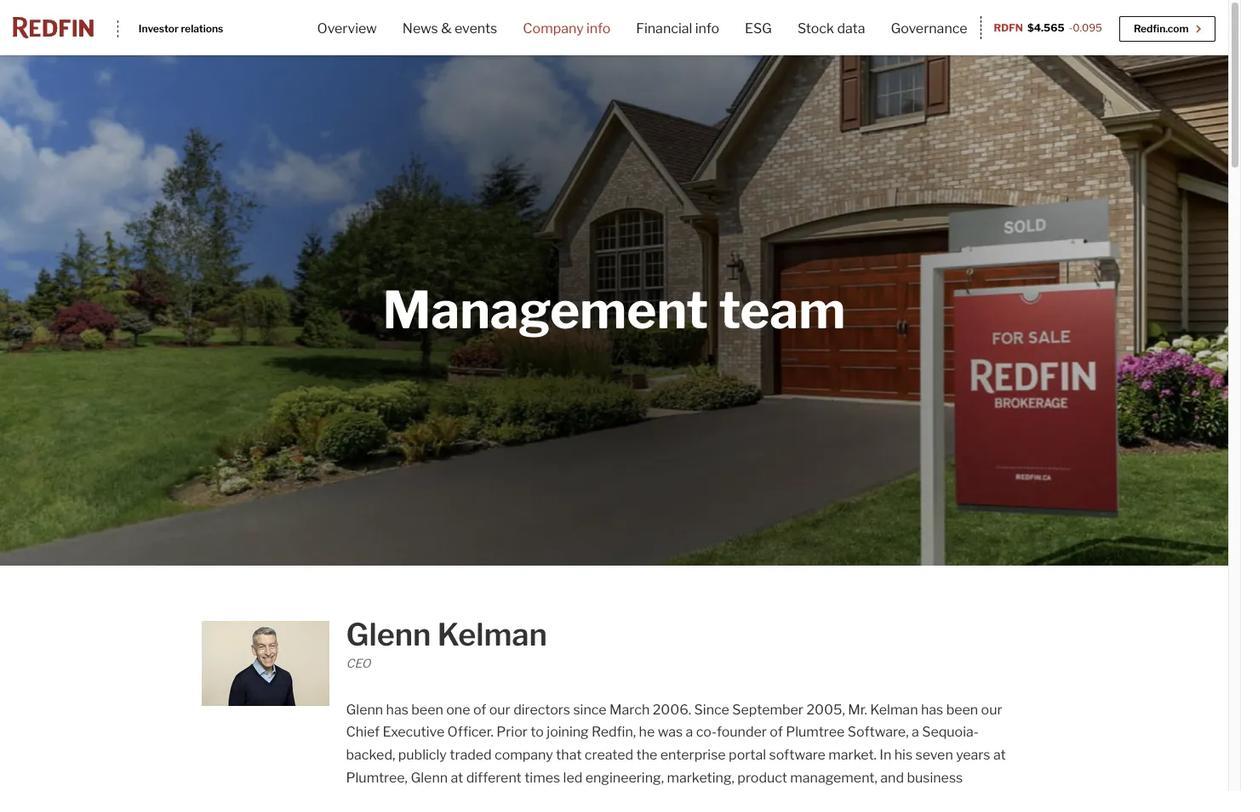 Task type: describe. For each thing, give the bounding box(es) containing it.
stock data
[[798, 20, 866, 37]]

market.
[[829, 747, 877, 764]]

redfin,
[[592, 725, 636, 741]]

investor relations link
[[117, 20, 223, 37]]

to
[[531, 725, 544, 741]]

ceo
[[346, 657, 371, 671]]

1 horizontal spatial at
[[994, 747, 1006, 764]]

overview
[[317, 20, 377, 37]]

stock
[[798, 20, 834, 37]]

founder
[[717, 725, 767, 741]]

company
[[523, 20, 584, 37]]

governance
[[891, 20, 968, 37]]

news
[[403, 20, 438, 37]]

1 vertical spatial of
[[770, 725, 783, 741]]

2 our from the left
[[981, 702, 1003, 718]]

chief
[[346, 725, 380, 741]]

his
[[895, 747, 913, 764]]

portal
[[729, 747, 766, 764]]

company info
[[523, 20, 611, 37]]

-
[[1069, 21, 1073, 34]]

news & events
[[403, 20, 497, 37]]

directors
[[514, 702, 570, 718]]

executive
[[383, 725, 445, 741]]

september
[[732, 702, 804, 718]]

glenn kelman image
[[201, 622, 329, 707]]

esg
[[745, 20, 772, 37]]

rdfn
[[994, 21, 1023, 34]]

company
[[495, 747, 553, 764]]

glenn for has
[[346, 702, 383, 718]]

0.095
[[1073, 21, 1103, 34]]

1 our from the left
[[489, 702, 511, 718]]

since
[[694, 702, 730, 718]]

overview link
[[304, 18, 390, 56]]

led
[[563, 770, 583, 786]]

joining
[[547, 725, 589, 741]]

he
[[639, 725, 655, 741]]

1 a from the left
[[686, 725, 693, 741]]

glenn kelman ceo
[[346, 616, 547, 671]]

times
[[525, 770, 560, 786]]

kelman inside glenn has been one of our directors since march 2006. since september 2005, mr. kelman has been our chief executive officer. prior to joining redfin, he was a co-founder of plumtree software, a sequoia- backed, publicly traded company that created the enterprise portal software market. in his seven years at plumtree, glenn at different times led engineering, marketing, product management, and busin
[[870, 702, 918, 718]]

2 has from the left
[[921, 702, 944, 718]]

created
[[585, 747, 634, 764]]

co-
[[696, 725, 717, 741]]

governance link
[[878, 18, 981, 56]]

team
[[719, 279, 846, 341]]

kelman inside glenn kelman ceo
[[437, 616, 547, 654]]

glenn for kelman
[[346, 616, 431, 654]]

and
[[881, 770, 904, 786]]

2 been from the left
[[946, 702, 978, 718]]

seven
[[916, 747, 953, 764]]

that
[[556, 747, 582, 764]]



Task type: locate. For each thing, give the bounding box(es) containing it.
marketing,
[[667, 770, 735, 786]]

kelman up one at the left of page
[[437, 616, 547, 654]]

financial info
[[636, 20, 720, 37]]

enterprise
[[661, 747, 726, 764]]

0 horizontal spatial kelman
[[437, 616, 547, 654]]

our up prior
[[489, 702, 511, 718]]

0 vertical spatial glenn
[[346, 616, 431, 654]]

product
[[738, 770, 788, 786]]

years
[[956, 747, 991, 764]]

investor relations
[[139, 22, 223, 34]]

1 horizontal spatial a
[[912, 725, 919, 741]]

&
[[441, 20, 452, 37]]

our
[[489, 702, 511, 718], [981, 702, 1003, 718]]

has
[[386, 702, 409, 718], [921, 702, 944, 718]]

of right one at the left of page
[[473, 702, 486, 718]]

been
[[411, 702, 443, 718], [946, 702, 978, 718]]

redfin.com
[[1134, 22, 1191, 35]]

of
[[473, 702, 486, 718], [770, 725, 783, 741]]

publicly
[[398, 747, 447, 764]]

stock data link
[[785, 18, 878, 56]]

1 has from the left
[[386, 702, 409, 718]]

2 a from the left
[[912, 725, 919, 741]]

plumtree
[[786, 725, 845, 741]]

events
[[455, 20, 497, 37]]

rdfn $ 4.565 -0.095
[[994, 21, 1103, 34]]

2 info from the left
[[695, 20, 720, 37]]

news & events link
[[390, 18, 510, 56]]

$
[[1028, 21, 1034, 34]]

a up his
[[912, 725, 919, 741]]

0 horizontal spatial been
[[411, 702, 443, 718]]

1 horizontal spatial info
[[695, 20, 720, 37]]

glenn down publicly
[[411, 770, 448, 786]]

1 vertical spatial glenn
[[346, 702, 383, 718]]

2006.
[[653, 702, 692, 718]]

0 horizontal spatial has
[[386, 702, 409, 718]]

1 horizontal spatial kelman
[[870, 702, 918, 718]]

kelman up software,
[[870, 702, 918, 718]]

info for financial info
[[695, 20, 720, 37]]

financial
[[636, 20, 692, 37]]

data
[[837, 20, 866, 37]]

glenn has been one of our directors since march 2006. since september 2005, mr. kelman has been our chief executive officer. prior to joining redfin, he was a co-founder of plumtree software, a sequoia- backed, publicly traded company that created the enterprise portal software market. in his seven years at plumtree, glenn at different times led engineering, marketing, product management, and busin
[[346, 702, 1021, 792]]

has up sequoia- at the bottom
[[921, 702, 944, 718]]

0 horizontal spatial at
[[451, 770, 463, 786]]

investor
[[139, 22, 179, 34]]

prior
[[497, 725, 528, 741]]

one
[[446, 702, 470, 718]]

0 horizontal spatial our
[[489, 702, 511, 718]]

backed,
[[346, 747, 395, 764]]

company info link
[[510, 18, 624, 56]]

0 horizontal spatial a
[[686, 725, 693, 741]]

was
[[658, 725, 683, 741]]

relations
[[181, 22, 223, 34]]

mr.
[[848, 702, 868, 718]]

at right years
[[994, 747, 1006, 764]]

info right company
[[587, 20, 611, 37]]

been up sequoia- at the bottom
[[946, 702, 978, 718]]

info right financial
[[695, 20, 720, 37]]

0 horizontal spatial info
[[587, 20, 611, 37]]

of down september
[[770, 725, 783, 741]]

1 horizontal spatial of
[[770, 725, 783, 741]]

in
[[880, 747, 892, 764]]

info for company info
[[587, 20, 611, 37]]

glenn up ceo
[[346, 616, 431, 654]]

the
[[637, 747, 658, 764]]

0 horizontal spatial of
[[473, 702, 486, 718]]

1 horizontal spatial been
[[946, 702, 978, 718]]

info
[[587, 20, 611, 37], [695, 20, 720, 37]]

been up executive
[[411, 702, 443, 718]]

management
[[383, 279, 708, 341]]

1 been from the left
[[411, 702, 443, 718]]

2005,
[[807, 702, 845, 718]]

since
[[573, 702, 607, 718]]

software,
[[848, 725, 909, 741]]

1 info from the left
[[587, 20, 611, 37]]

glenn up chief
[[346, 702, 383, 718]]

sequoia-
[[922, 725, 979, 741]]

march
[[610, 702, 650, 718]]

at
[[994, 747, 1006, 764], [451, 770, 463, 786]]

esg link
[[732, 18, 785, 56]]

0 vertical spatial of
[[473, 702, 486, 718]]

different
[[466, 770, 522, 786]]

glenn inside glenn kelman ceo
[[346, 616, 431, 654]]

plumtree,
[[346, 770, 408, 786]]

redfin.com link
[[1120, 16, 1216, 42]]

management team
[[383, 279, 846, 341]]

1 horizontal spatial has
[[921, 702, 944, 718]]

1 vertical spatial at
[[451, 770, 463, 786]]

2 vertical spatial glenn
[[411, 770, 448, 786]]

has up executive
[[386, 702, 409, 718]]

1 vertical spatial kelman
[[870, 702, 918, 718]]

0 vertical spatial kelman
[[437, 616, 547, 654]]

glenn
[[346, 616, 431, 654], [346, 702, 383, 718], [411, 770, 448, 786]]

kelman
[[437, 616, 547, 654], [870, 702, 918, 718]]

officer.
[[448, 725, 494, 741]]

a left the co-
[[686, 725, 693, 741]]

traded
[[450, 747, 492, 764]]

at down traded at the left bottom of the page
[[451, 770, 463, 786]]

4.565
[[1034, 21, 1065, 34]]

0 vertical spatial at
[[994, 747, 1006, 764]]

a
[[686, 725, 693, 741], [912, 725, 919, 741]]

1 horizontal spatial our
[[981, 702, 1003, 718]]

redfin corporation image
[[13, 17, 94, 38]]

software
[[769, 747, 826, 764]]

our up years
[[981, 702, 1003, 718]]

financial info link
[[624, 18, 732, 56]]

management,
[[790, 770, 878, 786]]

engineering,
[[586, 770, 664, 786]]



Task type: vqa. For each thing, say whether or not it's contained in the screenshot.
portal
yes



